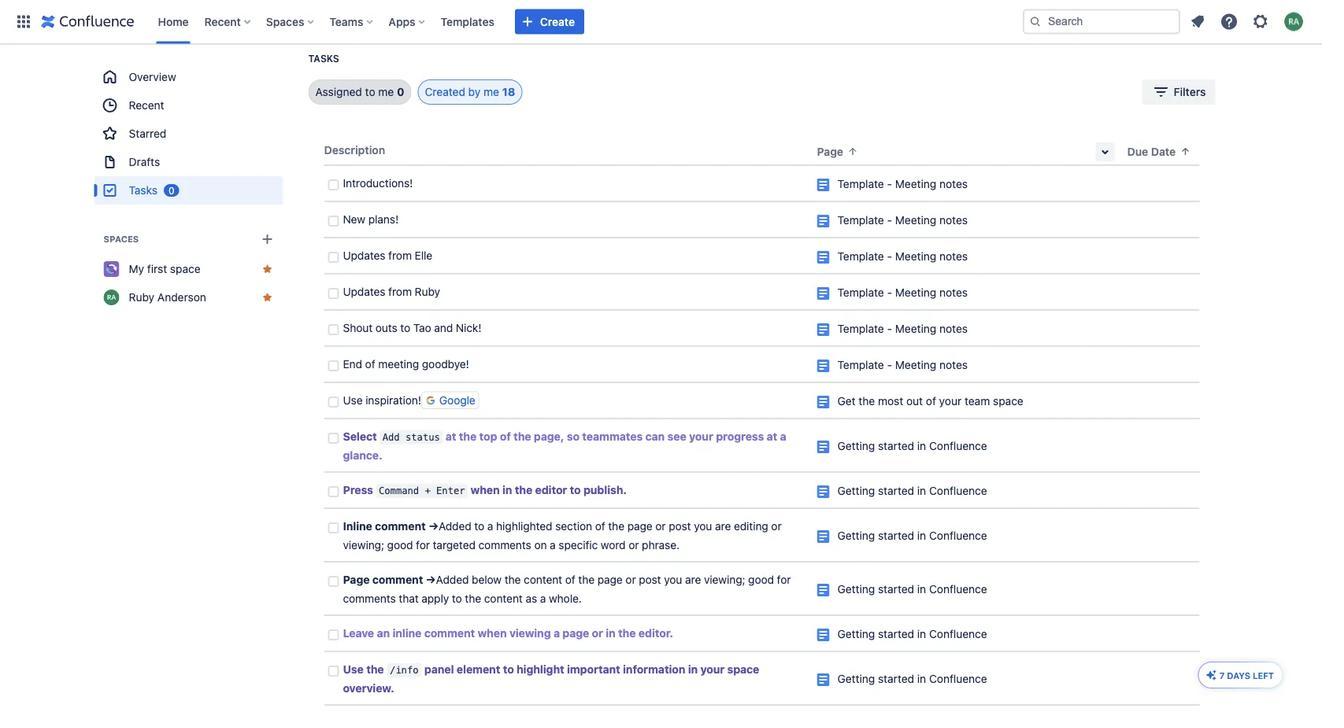 Task type: vqa. For each thing, say whether or not it's contained in the screenshot.
Links
no



Task type: locate. For each thing, give the bounding box(es) containing it.
added to a highlighted section of the page or post you are editing or viewing; good for targeted comments on a specific word or phrase.
[[343, 520, 785, 552]]

started for select
[[878, 440, 914, 453]]

5 template - meeting notes from the top
[[837, 322, 968, 335]]

recent
[[204, 15, 241, 28], [129, 99, 164, 112]]

to right apply
[[452, 593, 462, 606]]

1 started from the top
[[878, 440, 914, 453]]

page for in
[[563, 627, 589, 640]]

ruby down my
[[129, 291, 154, 304]]

1 horizontal spatial good
[[748, 574, 774, 587]]

4 template - meeting notes link from the top
[[837, 286, 968, 299]]

8 page title icon image from the top
[[817, 441, 830, 454]]

1 notes from the top
[[939, 178, 968, 191]]

1 horizontal spatial tasks
[[308, 53, 339, 64]]

added for page comment →
[[436, 574, 469, 587]]

page for page comment →
[[343, 574, 370, 587]]

3 template from the top
[[837, 250, 884, 263]]

0 vertical spatial viewing;
[[343, 539, 384, 552]]

page down inline
[[343, 574, 370, 587]]

3 getting started in confluence from the top
[[837, 530, 987, 543]]

2 horizontal spatial page
[[627, 520, 652, 533]]

6 getting from the top
[[837, 673, 875, 686]]

post inside added below the content of the page or post you are viewing; good for comments that apply to the content as a whole.
[[639, 574, 661, 587]]

highlight
[[517, 663, 564, 676]]

notes for elle
[[939, 250, 968, 263]]

my first space link
[[94, 255, 283, 283]]

1 horizontal spatial recent
[[204, 15, 241, 28]]

1 horizontal spatial you
[[694, 520, 712, 533]]

select add status
[[343, 430, 440, 443]]

4 template from the top
[[837, 286, 884, 299]]

when right enter
[[471, 484, 500, 497]]

a right progress
[[780, 430, 786, 443]]

banner
[[0, 0, 1322, 44]]

an
[[377, 627, 390, 640]]

→ up targeted
[[428, 520, 439, 533]]

1 vertical spatial page
[[343, 574, 370, 587]]

spaces right recent popup button
[[266, 15, 304, 28]]

from
[[388, 249, 412, 262], [388, 285, 412, 298]]

5 meeting from the top
[[895, 322, 936, 335]]

viewing;
[[343, 539, 384, 552], [704, 574, 745, 587]]

1 at from the left
[[446, 430, 456, 443]]

3 confluence from the top
[[929, 530, 987, 543]]

2 page title icon image from the top
[[817, 215, 830, 228]]

6 meeting from the top
[[895, 359, 936, 372]]

teams button
[[325, 9, 379, 34]]

6 getting started in confluence from the top
[[837, 673, 987, 686]]

1 vertical spatial →
[[426, 574, 436, 587]]

1 getting started in confluence from the top
[[837, 440, 987, 453]]

1 horizontal spatial post
[[669, 520, 691, 533]]

premium icon image
[[1205, 669, 1218, 682]]

or right word
[[629, 539, 639, 552]]

2 updates from the top
[[343, 285, 385, 298]]

template - meeting notes
[[837, 178, 968, 191], [837, 214, 968, 227], [837, 250, 968, 263], [837, 286, 968, 299], [837, 322, 968, 335], [837, 359, 968, 372]]

tab list containing assigned to me
[[289, 80, 522, 105]]

good down the inline comment →
[[387, 539, 413, 552]]

good down editing
[[748, 574, 774, 587]]

your right see at the right bottom of page
[[689, 430, 713, 443]]

started for inline comment →
[[878, 530, 914, 543]]

started for use the
[[878, 673, 914, 686]]

3 meeting from the top
[[895, 250, 936, 263]]

0 vertical spatial comment
[[375, 520, 426, 533]]

important
[[567, 663, 620, 676]]

1 horizontal spatial at
[[767, 430, 777, 443]]

9 page title icon image from the top
[[817, 486, 830, 498]]

template - meeting notes link
[[837, 178, 968, 191], [837, 214, 968, 227], [837, 250, 968, 263], [837, 286, 968, 299], [837, 322, 968, 335], [837, 359, 968, 372]]

0 horizontal spatial at
[[446, 430, 456, 443]]

0 vertical spatial comments
[[478, 539, 531, 552]]

0 horizontal spatial for
[[416, 539, 430, 552]]

in for 12th page title icon
[[917, 628, 926, 641]]

created
[[425, 85, 465, 98]]

your profile and preferences image
[[1284, 12, 1303, 31]]

0 horizontal spatial spaces
[[104, 234, 139, 244]]

for inside added below the content of the page or post you are viewing; good for comments that apply to the content as a whole.
[[777, 574, 791, 587]]

4 meeting from the top
[[895, 286, 936, 299]]

confluence
[[929, 440, 987, 453], [929, 485, 987, 498], [929, 530, 987, 543], [929, 583, 987, 596], [929, 628, 987, 641], [929, 673, 987, 686]]

create
[[540, 15, 575, 28]]

meeting for ruby
[[895, 286, 936, 299]]

1 vertical spatial updates
[[343, 285, 385, 298]]

created by me 18
[[425, 85, 515, 98]]

post inside added to a highlighted section of the page or post you are editing or viewing; good for targeted comments on a specific word or phrase.
[[669, 520, 691, 533]]

2 getting started in confluence link from the top
[[837, 485, 987, 498]]

6 - from the top
[[887, 359, 892, 372]]

template for meeting
[[837, 359, 884, 372]]

post up phrase.
[[669, 520, 691, 533]]

page up phrase.
[[627, 520, 652, 533]]

added inside added below the content of the page or post you are viewing; good for comments that apply to the content as a whole.
[[436, 574, 469, 587]]

added up apply
[[436, 574, 469, 587]]

to inside added to a highlighted section of the page or post you are editing or viewing; good for targeted comments on a specific word or phrase.
[[474, 520, 484, 533]]

2 started from the top
[[878, 485, 914, 498]]

drafts
[[129, 156, 160, 169]]

1 getting from the top
[[837, 440, 875, 453]]

glance.
[[343, 449, 382, 462]]

in for 5th page title icon from the bottom of the page
[[917, 485, 926, 498]]

0 horizontal spatial page
[[343, 574, 370, 587]]

added inside added to a highlighted section of the page or post you are editing or viewing; good for targeted comments on a specific word or phrase.
[[439, 520, 471, 533]]

1 vertical spatial for
[[777, 574, 791, 587]]

0 vertical spatial page
[[817, 145, 843, 158]]

spaces up my
[[104, 234, 139, 244]]

the down below
[[465, 593, 481, 606]]

ruby down elle
[[415, 285, 440, 298]]

tasks up assigned
[[308, 53, 339, 64]]

0 horizontal spatial content
[[484, 593, 523, 606]]

6 confluence from the top
[[929, 673, 987, 686]]

space inside "panel element to highlight important information in your space overview."
[[727, 663, 759, 676]]

meeting
[[895, 178, 936, 191], [895, 214, 936, 227], [895, 250, 936, 263], [895, 286, 936, 299], [895, 322, 936, 335], [895, 359, 936, 372]]

highlighted
[[496, 520, 552, 533]]

5 template - meeting notes link from the top
[[837, 322, 968, 335]]

get
[[837, 395, 856, 408]]

drafts link
[[94, 148, 283, 176]]

page
[[627, 520, 652, 533], [597, 574, 623, 587], [563, 627, 589, 640]]

comments down highlighted
[[478, 539, 531, 552]]

from for elle
[[388, 249, 412, 262]]

2 vertical spatial your
[[700, 663, 725, 676]]

ascending sorting icon date image
[[1179, 145, 1192, 158]]

introductions!
[[343, 177, 413, 190]]

template
[[837, 178, 884, 191], [837, 214, 884, 227], [837, 250, 884, 263], [837, 286, 884, 299], [837, 322, 884, 335], [837, 359, 884, 372]]

viewing; inside added below the content of the page or post you are viewing; good for comments that apply to the content as a whole.
[[704, 574, 745, 587]]

me for by
[[484, 85, 499, 98]]

0 vertical spatial from
[[388, 249, 412, 262]]

recent up starred
[[129, 99, 164, 112]]

2 getting from the top
[[837, 485, 875, 498]]

6 page title icon image from the top
[[817, 360, 830, 372]]

top
[[479, 430, 497, 443]]

0 horizontal spatial tasks
[[129, 184, 157, 197]]

3 getting from the top
[[837, 530, 875, 543]]

→ up apply
[[426, 574, 436, 587]]

6 notes from the top
[[939, 359, 968, 372]]

post down phrase.
[[639, 574, 661, 587]]

page
[[817, 145, 843, 158], [343, 574, 370, 587]]

getting for use the
[[837, 673, 875, 686]]

1 vertical spatial when
[[478, 627, 507, 640]]

recent link
[[94, 91, 283, 120]]

5 template from the top
[[837, 322, 884, 335]]

2 at from the left
[[767, 430, 777, 443]]

of inside added to a highlighted section of the page or post you are editing or viewing; good for targeted comments on a specific word or phrase.
[[595, 520, 605, 533]]

spaces button
[[261, 9, 320, 34]]

getting started in confluence link for inline comment →
[[837, 530, 987, 543]]

updates from ruby
[[343, 285, 440, 298]]

1 horizontal spatial page
[[817, 145, 843, 158]]

overview
[[129, 70, 176, 83]]

by
[[468, 85, 481, 98]]

to inside added below the content of the page or post you are viewing; good for comments that apply to the content as a whole.
[[452, 593, 462, 606]]

1 horizontal spatial 0
[[397, 85, 404, 98]]

1 vertical spatial you
[[664, 574, 682, 587]]

content up as
[[524, 574, 562, 587]]

or inside added below the content of the page or post you are viewing; good for comments that apply to the content as a whole.
[[626, 574, 636, 587]]

2 getting started in confluence from the top
[[837, 485, 987, 498]]

0 vertical spatial spaces
[[266, 15, 304, 28]]

banner containing home
[[0, 0, 1322, 44]]

comment down apply
[[424, 627, 475, 640]]

me
[[378, 85, 394, 98], [484, 85, 499, 98]]

added up targeted
[[439, 520, 471, 533]]

so
[[567, 430, 580, 443]]

me right by in the left top of the page
[[484, 85, 499, 98]]

2 vertical spatial page
[[563, 627, 589, 640]]

1 from from the top
[[388, 249, 412, 262]]

new
[[343, 213, 365, 226]]

0 vertical spatial →
[[428, 520, 439, 533]]

0 vertical spatial are
[[715, 520, 731, 533]]

1 confluence from the top
[[929, 440, 987, 453]]

0 down drafts link
[[168, 185, 174, 196]]

2 from from the top
[[388, 285, 412, 298]]

in
[[917, 440, 926, 453], [502, 484, 512, 497], [917, 485, 926, 498], [917, 530, 926, 543], [917, 583, 926, 596], [606, 627, 616, 640], [917, 628, 926, 641], [688, 663, 698, 676], [917, 673, 926, 686]]

0 vertical spatial content
[[524, 574, 562, 587]]

notification icon image
[[1188, 12, 1207, 31]]

0 horizontal spatial are
[[685, 574, 701, 587]]

you inside added below the content of the page or post you are viewing; good for comments that apply to the content as a whole.
[[664, 574, 682, 587]]

apply
[[422, 593, 449, 606]]

of right end
[[365, 358, 375, 371]]

spaces
[[266, 15, 304, 28], [104, 234, 139, 244]]

3 getting started in confluence link from the top
[[837, 530, 987, 543]]

4 getting started in confluence from the top
[[837, 583, 987, 596]]

to
[[365, 85, 375, 98], [400, 322, 410, 335], [570, 484, 581, 497], [474, 520, 484, 533], [452, 593, 462, 606], [503, 663, 514, 676]]

tab list
[[289, 80, 522, 105]]

the left the editor.
[[618, 627, 636, 640]]

1 vertical spatial good
[[748, 574, 774, 587]]

use up the overview.
[[343, 663, 364, 676]]

0 horizontal spatial me
[[378, 85, 394, 98]]

page down word
[[597, 574, 623, 587]]

1 horizontal spatial spaces
[[266, 15, 304, 28]]

in for 1st page title icon from the bottom
[[917, 673, 926, 686]]

4 - from the top
[[887, 286, 892, 299]]

1 vertical spatial recent
[[129, 99, 164, 112]]

1 vertical spatial spaces
[[104, 234, 139, 244]]

1 vertical spatial comment
[[372, 574, 423, 587]]

1 vertical spatial use
[[343, 663, 364, 676]]

2 confluence from the top
[[929, 485, 987, 498]]

and
[[434, 322, 453, 335]]

when for viewing
[[478, 627, 507, 640]]

page inside added to a highlighted section of the page or post you are editing or viewing; good for targeted comments on a specific word or phrase.
[[627, 520, 652, 533]]

tasks down the drafts
[[129, 184, 157, 197]]

in for tenth page title icon
[[917, 530, 926, 543]]

appswitcher icon image
[[14, 12, 33, 31]]

or down word
[[626, 574, 636, 587]]

notes for meeting
[[939, 359, 968, 372]]

from for ruby
[[388, 285, 412, 298]]

comments inside added below the content of the page or post you are viewing; good for comments that apply to the content as a whole.
[[343, 593, 396, 606]]

0 horizontal spatial page
[[563, 627, 589, 640]]

recent inside 'link'
[[129, 99, 164, 112]]

1 vertical spatial viewing;
[[704, 574, 745, 587]]

use the /info
[[343, 663, 419, 676]]

your
[[939, 395, 962, 408], [689, 430, 713, 443], [700, 663, 725, 676]]

0 horizontal spatial you
[[664, 574, 682, 587]]

2 use from the top
[[343, 663, 364, 676]]

1 vertical spatial added
[[436, 574, 469, 587]]

template for to
[[837, 322, 884, 335]]

1 vertical spatial are
[[685, 574, 701, 587]]

of up the whole.
[[565, 574, 575, 587]]

1 horizontal spatial page
[[597, 574, 623, 587]]

of inside added below the content of the page or post you are viewing; good for comments that apply to the content as a whole.
[[565, 574, 575, 587]]

added below the content of the page or post you are viewing; good for comments that apply to the content as a whole.
[[343, 574, 794, 606]]

0 horizontal spatial 0
[[168, 185, 174, 196]]

added
[[439, 520, 471, 533], [436, 574, 469, 587]]

meeting for to
[[895, 322, 936, 335]]

4 notes from the top
[[939, 286, 968, 299]]

page for page
[[817, 145, 843, 158]]

0 vertical spatial 0
[[397, 85, 404, 98]]

template - meeting notes link for elle
[[837, 250, 968, 263]]

of up word
[[595, 520, 605, 533]]

the up word
[[608, 520, 624, 533]]

0 horizontal spatial recent
[[129, 99, 164, 112]]

1 horizontal spatial for
[[777, 574, 791, 587]]

to up targeted
[[474, 520, 484, 533]]

0 vertical spatial added
[[439, 520, 471, 533]]

5 notes from the top
[[939, 322, 968, 335]]

confluence for use the
[[929, 673, 987, 686]]

for inside added to a highlighted section of the page or post you are editing or viewing; good for targeted comments on a specific word or phrase.
[[416, 539, 430, 552]]

recent right home
[[204, 15, 241, 28]]

getting started in confluence for select
[[837, 440, 987, 453]]

command
[[379, 485, 419, 497]]

your inside "panel element to highlight important information in your space overview."
[[700, 663, 725, 676]]

a inside at the top of the page, so teammates can see your progress at a glance.
[[780, 430, 786, 443]]

comments inside added to a highlighted section of the page or post you are editing or viewing; good for targeted comments on a specific word or phrase.
[[478, 539, 531, 552]]

0 vertical spatial post
[[669, 520, 691, 533]]

notes for to
[[939, 322, 968, 335]]

to right the element
[[503, 663, 514, 676]]

at right status
[[446, 430, 456, 443]]

updates for updates from elle
[[343, 249, 385, 262]]

outs
[[375, 322, 397, 335]]

5 getting started in confluence link from the top
[[837, 628, 987, 641]]

3 template - meeting notes link from the top
[[837, 250, 968, 263]]

getting started in confluence for inline comment →
[[837, 530, 987, 543]]

confluence image
[[41, 12, 134, 31], [41, 12, 134, 31]]

ruby
[[415, 285, 440, 298], [129, 291, 154, 304]]

1 use from the top
[[343, 394, 363, 407]]

0 vertical spatial for
[[416, 539, 430, 552]]

1 me from the left
[[378, 85, 394, 98]]

from left elle
[[388, 249, 412, 262]]

0 horizontal spatial space
[[170, 263, 200, 276]]

0 left 'created'
[[397, 85, 404, 98]]

-
[[887, 178, 892, 191], [887, 214, 892, 227], [887, 250, 892, 263], [887, 286, 892, 299], [887, 322, 892, 335], [887, 359, 892, 372]]

5 page title icon image from the top
[[817, 324, 830, 336]]

getting started in confluence link for select
[[837, 440, 987, 453]]

2 horizontal spatial space
[[993, 395, 1023, 408]]

1 updates from the top
[[343, 249, 385, 262]]

me right assigned
[[378, 85, 394, 98]]

6 getting started in confluence link from the top
[[837, 673, 987, 686]]

viewing; down inline
[[343, 539, 384, 552]]

from up "shout outs to tao and nick!"
[[388, 285, 412, 298]]

5 - from the top
[[887, 322, 892, 335]]

first
[[147, 263, 167, 276]]

0 vertical spatial good
[[387, 539, 413, 552]]

2 me from the left
[[484, 85, 499, 98]]

1 horizontal spatial space
[[727, 663, 759, 676]]

0 horizontal spatial post
[[639, 574, 661, 587]]

0 horizontal spatial ruby
[[129, 291, 154, 304]]

template - meeting notes link for ruby
[[837, 286, 968, 299]]

the inside added to a highlighted section of the page or post you are editing or viewing; good for targeted comments on a specific word or phrase.
[[608, 520, 624, 533]]

0 horizontal spatial good
[[387, 539, 413, 552]]

your left team
[[939, 395, 962, 408]]

a left highlighted
[[487, 520, 493, 533]]

page title icon image
[[817, 179, 830, 191], [817, 215, 830, 228], [817, 251, 830, 264], [817, 287, 830, 300], [817, 324, 830, 336], [817, 360, 830, 372], [817, 396, 830, 409], [817, 441, 830, 454], [817, 486, 830, 498], [817, 531, 830, 543], [817, 584, 830, 597], [817, 629, 830, 642], [817, 674, 830, 687]]

you down phrase.
[[664, 574, 682, 587]]

1 vertical spatial comments
[[343, 593, 396, 606]]

6 started from the top
[[878, 673, 914, 686]]

meeting for elle
[[895, 250, 936, 263]]

group
[[94, 63, 283, 205]]

1 horizontal spatial comments
[[478, 539, 531, 552]]

1 vertical spatial from
[[388, 285, 412, 298]]

getting started in confluence link for press
[[837, 485, 987, 498]]

of right top
[[500, 430, 511, 443]]

template for ruby
[[837, 286, 884, 299]]

page comment →
[[343, 574, 436, 587]]

confluence for page comment →
[[929, 583, 987, 596]]

you left editing
[[694, 520, 712, 533]]

ruby anderson
[[129, 291, 206, 304]]

→
[[428, 520, 439, 533], [426, 574, 436, 587]]

template - meeting notes link for meeting
[[837, 359, 968, 372]]

in for sixth page title icon from the bottom
[[917, 440, 926, 453]]

getting started in confluence link for page comment →
[[837, 583, 987, 596]]

group containing overview
[[94, 63, 283, 205]]

3 notes from the top
[[939, 250, 968, 263]]

4 getting started in confluence link from the top
[[837, 583, 987, 596]]

comment up that
[[372, 574, 423, 587]]

the left top
[[459, 430, 477, 443]]

comments down the page comment →
[[343, 593, 396, 606]]

when left viewing
[[478, 627, 507, 640]]

6 template - meeting notes from the top
[[837, 359, 968, 372]]

- for ruby
[[887, 286, 892, 299]]

updates down the new plans!
[[343, 249, 385, 262]]

in inside "panel element to highlight important information in your space overview."
[[688, 663, 698, 676]]

your right information
[[700, 663, 725, 676]]

0 vertical spatial when
[[471, 484, 500, 497]]

select
[[343, 430, 377, 443]]

0 vertical spatial page
[[627, 520, 652, 533]]

1 vertical spatial post
[[639, 574, 661, 587]]

6 template - meeting notes link from the top
[[837, 359, 968, 372]]

getting started in confluence for page comment →
[[837, 583, 987, 596]]

2 meeting from the top
[[895, 214, 936, 227]]

due
[[1127, 145, 1148, 158]]

a right as
[[540, 593, 546, 606]]

comment down 'command'
[[375, 520, 426, 533]]

can
[[645, 430, 665, 443]]

are inside added below the content of the page or post you are viewing; good for comments that apply to the content as a whole.
[[685, 574, 701, 587]]

1 horizontal spatial me
[[484, 85, 499, 98]]

0 horizontal spatial comments
[[343, 593, 396, 606]]

to left tao
[[400, 322, 410, 335]]

0 inside group
[[168, 185, 174, 196]]

page down the whole.
[[563, 627, 589, 640]]

page left ascending sorting icon page
[[817, 145, 843, 158]]

1 horizontal spatial are
[[715, 520, 731, 533]]

0 horizontal spatial viewing;
[[343, 539, 384, 552]]

1 getting started in confluence link from the top
[[837, 440, 987, 453]]

0 vertical spatial space
[[170, 263, 200, 276]]

4 confluence from the top
[[929, 583, 987, 596]]

goodbye!
[[422, 358, 469, 371]]

→ for inline comment →
[[428, 520, 439, 533]]

2 vertical spatial space
[[727, 663, 759, 676]]

1 vertical spatial 0
[[168, 185, 174, 196]]

viewing; down editing
[[704, 574, 745, 587]]

4 started from the top
[[878, 583, 914, 596]]

0 vertical spatial updates
[[343, 249, 385, 262]]

1 vertical spatial tasks
[[129, 184, 157, 197]]

left
[[1253, 671, 1274, 681]]

0 vertical spatial use
[[343, 394, 363, 407]]

are
[[715, 520, 731, 533], [685, 574, 701, 587]]

1 vertical spatial your
[[689, 430, 713, 443]]

6 template from the top
[[837, 359, 884, 372]]

content down below
[[484, 593, 523, 606]]

4 template - meeting notes from the top
[[837, 286, 968, 299]]

getting for inline comment →
[[837, 530, 875, 543]]

shout
[[343, 322, 373, 335]]

when
[[471, 484, 500, 497], [478, 627, 507, 640]]

4 getting from the top
[[837, 583, 875, 596]]

phrase.
[[642, 539, 679, 552]]

1 vertical spatial page
[[597, 574, 623, 587]]

getting started in confluence link
[[837, 440, 987, 453], [837, 485, 987, 498], [837, 530, 987, 543], [837, 583, 987, 596], [837, 628, 987, 641], [837, 673, 987, 686]]

3 - from the top
[[887, 250, 892, 263]]

0 vertical spatial recent
[[204, 15, 241, 28]]

search image
[[1029, 15, 1042, 28]]

at right progress
[[767, 430, 777, 443]]

3 template - meeting notes from the top
[[837, 250, 968, 263]]

global element
[[9, 0, 1020, 44]]

updates up shout
[[343, 285, 385, 298]]

0 vertical spatial you
[[694, 520, 712, 533]]

use down end
[[343, 394, 363, 407]]

3 started from the top
[[878, 530, 914, 543]]

below
[[472, 574, 502, 587]]

0 vertical spatial tasks
[[308, 53, 339, 64]]

1 horizontal spatial viewing;
[[704, 574, 745, 587]]



Task type: describe. For each thing, give the bounding box(es) containing it.
new plans!
[[343, 213, 399, 226]]

at the top of the page, so teammates can see your progress at a glance.
[[343, 430, 789, 462]]

getting for page comment →
[[837, 583, 875, 596]]

editor.
[[639, 627, 673, 640]]

whole.
[[549, 593, 582, 606]]

shout outs to tao and nick!
[[343, 322, 481, 335]]

your inside at the top of the page, so teammates can see your progress at a glance.
[[689, 430, 713, 443]]

of inside at the top of the page, so teammates can see your progress at a glance.
[[500, 430, 511, 443]]

or right editing
[[771, 520, 782, 533]]

editing
[[734, 520, 768, 533]]

+
[[425, 485, 430, 497]]

to right assigned
[[365, 85, 375, 98]]

added for inline comment →
[[439, 520, 471, 533]]

1 horizontal spatial ruby
[[415, 285, 440, 298]]

5 getting started in confluence from the top
[[837, 628, 987, 641]]

me for to
[[378, 85, 394, 98]]

getting started in confluence for press
[[837, 485, 987, 498]]

→ for page comment →
[[426, 574, 436, 587]]

overview link
[[94, 63, 283, 91]]

templates
[[441, 15, 494, 28]]

getting started in confluence for use the
[[837, 673, 987, 686]]

/info
[[390, 665, 419, 676]]

press
[[343, 484, 373, 497]]

use inspiration!
[[343, 394, 421, 407]]

days
[[1227, 671, 1250, 681]]

1 template - meeting notes link from the top
[[837, 178, 968, 191]]

page,
[[534, 430, 564, 443]]

7 days left
[[1220, 671, 1274, 681]]

tasks inside group
[[129, 184, 157, 197]]

comment for that
[[372, 574, 423, 587]]

2 template - meeting notes from the top
[[837, 214, 968, 227]]

1 horizontal spatial content
[[524, 574, 562, 587]]

13 page title icon image from the top
[[817, 674, 830, 687]]

inline
[[343, 520, 372, 533]]

status
[[405, 432, 440, 443]]

notes for ruby
[[939, 286, 968, 299]]

on
[[534, 539, 547, 552]]

meeting
[[378, 358, 419, 371]]

2 template from the top
[[837, 214, 884, 227]]

word
[[601, 539, 626, 552]]

my
[[129, 263, 144, 276]]

google
[[439, 394, 475, 407]]

unstar this space image
[[261, 263, 274, 276]]

ruby inside ruby anderson link
[[129, 291, 154, 304]]

assigned to me 0
[[315, 85, 404, 98]]

description
[[324, 144, 385, 157]]

end of meeting goodbye!
[[343, 358, 469, 371]]

11 page title icon image from the top
[[817, 584, 830, 597]]

recent button
[[200, 9, 257, 34]]

filters
[[1174, 85, 1206, 98]]

section
[[555, 520, 592, 533]]

page for post
[[627, 520, 652, 533]]

the left page,
[[514, 430, 531, 443]]

2 template - meeting notes link from the top
[[837, 214, 968, 227]]

panel
[[424, 663, 454, 676]]

create a space image
[[258, 230, 277, 249]]

confluence for inline comment →
[[929, 530, 987, 543]]

4 page title icon image from the top
[[817, 287, 830, 300]]

publish.
[[583, 484, 627, 497]]

are inside added to a highlighted section of the page or post you are editing or viewing; good for targeted comments on a specific word or phrase.
[[715, 520, 731, 533]]

updates for updates from ruby
[[343, 285, 385, 298]]

most
[[878, 395, 903, 408]]

7
[[1220, 671, 1225, 681]]

see
[[667, 430, 686, 443]]

5 getting from the top
[[837, 628, 875, 641]]

settings icon image
[[1251, 12, 1270, 31]]

plans!
[[368, 213, 399, 226]]

1 page title icon image from the top
[[817, 179, 830, 191]]

or up important
[[592, 627, 603, 640]]

in for 11th page title icon from the top of the page
[[917, 583, 926, 596]]

2 vertical spatial comment
[[424, 627, 475, 640]]

panel element to highlight important information in your space overview.
[[343, 663, 762, 695]]

a right viewing
[[554, 627, 560, 640]]

starred
[[129, 127, 166, 140]]

1 vertical spatial content
[[484, 593, 523, 606]]

1 vertical spatial space
[[993, 395, 1023, 408]]

started for press
[[878, 485, 914, 498]]

add
[[382, 432, 400, 443]]

editor
[[535, 484, 567, 497]]

meeting for meeting
[[895, 359, 936, 372]]

2 - from the top
[[887, 214, 892, 227]]

google button
[[421, 392, 479, 409]]

confluence for select
[[929, 440, 987, 453]]

updates from elle
[[343, 249, 432, 262]]

good inside added below the content of the page or post you are viewing; good for comments that apply to the content as a whole.
[[748, 574, 774, 587]]

nick!
[[456, 322, 481, 335]]

the right below
[[505, 574, 521, 587]]

assigned
[[315, 85, 362, 98]]

you inside added to a highlighted section of the page or post you are editing or viewing; good for targeted comments on a specific word or phrase.
[[694, 520, 712, 533]]

18
[[502, 85, 515, 98]]

getting started in confluence link for use the
[[837, 673, 987, 686]]

template - meeting notes for ruby
[[837, 286, 968, 299]]

out
[[906, 395, 923, 408]]

1 - from the top
[[887, 178, 892, 191]]

the left editor
[[515, 484, 532, 497]]

apps button
[[384, 9, 431, 34]]

started for page comment →
[[878, 583, 914, 596]]

5 confluence from the top
[[929, 628, 987, 641]]

as
[[526, 593, 537, 606]]

1 template - meeting notes from the top
[[837, 178, 968, 191]]

- for meeting
[[887, 359, 892, 372]]

progress
[[716, 430, 764, 443]]

template - meeting notes for elle
[[837, 250, 968, 263]]

template - meeting notes link for to
[[837, 322, 968, 335]]

template for elle
[[837, 250, 884, 263]]

comment for good
[[375, 520, 426, 533]]

the right get
[[859, 395, 875, 408]]

leave an inline comment when viewing a page or in the editor.
[[343, 627, 673, 640]]

inline
[[393, 627, 422, 640]]

information
[[623, 663, 685, 676]]

1 template from the top
[[837, 178, 884, 191]]

confluence for press
[[929, 485, 987, 498]]

the up the overview.
[[366, 663, 384, 676]]

viewing
[[509, 627, 551, 640]]

good inside added to a highlighted section of the page or post you are editing or viewing; good for targeted comments on a specific word or phrase.
[[387, 539, 413, 552]]

filters button
[[1142, 80, 1215, 105]]

getting for select
[[837, 440, 875, 453]]

teams
[[329, 15, 363, 28]]

5 started from the top
[[878, 628, 914, 641]]

use for use the /info
[[343, 663, 364, 676]]

0 vertical spatial your
[[939, 395, 962, 408]]

specific
[[559, 539, 598, 552]]

- for elle
[[887, 250, 892, 263]]

a inside added below the content of the page or post you are viewing; good for comments that apply to the content as a whole.
[[540, 593, 546, 606]]

when for in
[[471, 484, 500, 497]]

page inside added below the content of the page or post you are viewing; good for comments that apply to the content as a whole.
[[597, 574, 623, 587]]

ruby anderson link
[[94, 283, 283, 312]]

starred link
[[94, 120, 283, 148]]

my first space
[[129, 263, 200, 276]]

get the most out of your team space link
[[837, 395, 1023, 408]]

to right editor
[[570, 484, 581, 497]]

template - meeting notes for to
[[837, 322, 968, 335]]

home
[[158, 15, 189, 28]]

ascending sorting icon page image
[[847, 145, 859, 158]]

date
[[1151, 145, 1176, 158]]

to inside "panel element to highlight important information in your space overview."
[[503, 663, 514, 676]]

leave
[[343, 627, 374, 640]]

home link
[[153, 9, 193, 34]]

templates link
[[436, 9, 499, 34]]

2 notes from the top
[[939, 214, 968, 227]]

team
[[965, 395, 990, 408]]

12 page title icon image from the top
[[817, 629, 830, 642]]

elle
[[415, 249, 432, 262]]

enter
[[436, 485, 465, 497]]

apps
[[389, 15, 415, 28]]

the up the whole.
[[578, 574, 595, 587]]

viewing; inside added to a highlighted section of the page or post you are editing or viewing; good for targeted comments on a specific word or phrase.
[[343, 539, 384, 552]]

Search field
[[1023, 9, 1180, 34]]

unstar this space image
[[261, 291, 274, 304]]

get the most out of your team space
[[837, 395, 1023, 408]]

inline comment →
[[343, 520, 439, 533]]

anderson
[[157, 291, 206, 304]]

- for to
[[887, 322, 892, 335]]

element
[[457, 663, 500, 676]]

spaces inside popup button
[[266, 15, 304, 28]]

getting for press
[[837, 485, 875, 498]]

1 meeting from the top
[[895, 178, 936, 191]]

help icon image
[[1220, 12, 1239, 31]]

7 page title icon image from the top
[[817, 396, 830, 409]]

use for use inspiration!
[[343, 394, 363, 407]]

recent inside popup button
[[204, 15, 241, 28]]

template - meeting notes for meeting
[[837, 359, 968, 372]]

teammates
[[582, 430, 643, 443]]

overview.
[[343, 682, 394, 695]]

of right out
[[926, 395, 936, 408]]

tao
[[413, 322, 431, 335]]

end
[[343, 358, 362, 371]]

10 page title icon image from the top
[[817, 531, 830, 543]]

3 page title icon image from the top
[[817, 251, 830, 264]]

a right on
[[550, 539, 556, 552]]

or up phrase.
[[655, 520, 666, 533]]

press command + enter when in the editor to publish.
[[343, 484, 627, 497]]

create button
[[515, 9, 584, 34]]



